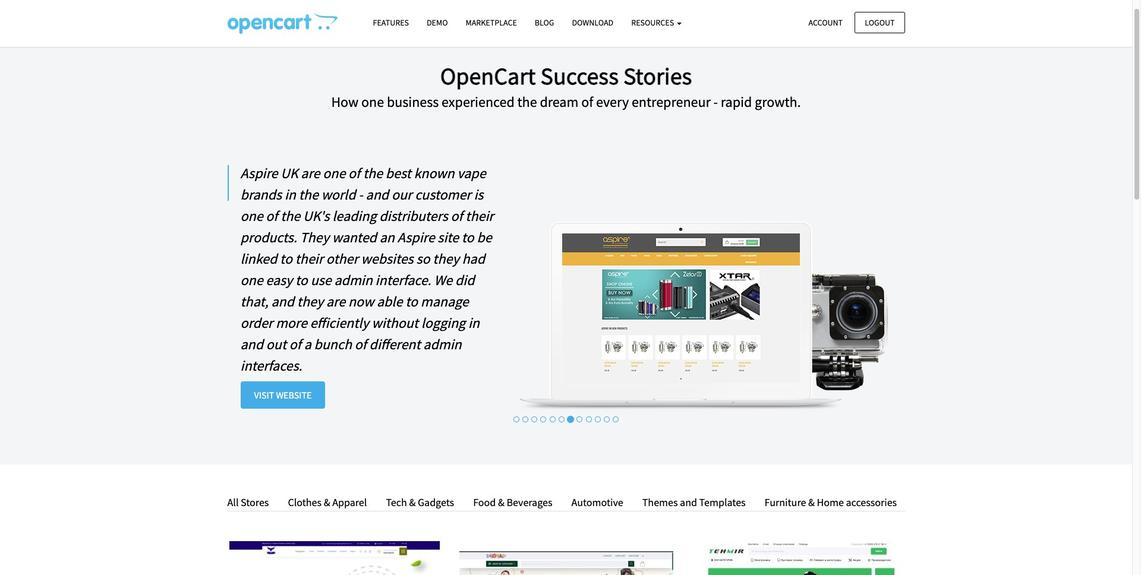 Task type: describe. For each thing, give the bounding box(es) containing it.
of up site
[[451, 207, 463, 225]]

1 vertical spatial are
[[326, 292, 345, 311]]

aspire uk are one of the best known vape brands in the world - and our customer is one of the uk's leading distributers of their products. they wanted an aspire site to be linked to their other websites so they had one easy to use admin interface. we did that, and they are now able to manage order more efficiently without logging in and out of a bunch of different admin interfaces.
[[240, 164, 494, 375]]

clothes
[[288, 496, 322, 510]]

download link
[[563, 12, 622, 33]]

bunch
[[314, 335, 352, 354]]

to right able on the left bottom
[[405, 292, 418, 311]]

vape
[[457, 164, 486, 182]]

we
[[434, 271, 452, 289]]

tech
[[386, 496, 407, 510]]

automotive
[[571, 496, 623, 510]]

order
[[240, 314, 273, 332]]

products.
[[240, 228, 297, 247]]

furniture & home accessories link
[[756, 495, 897, 512]]

every
[[596, 93, 629, 111]]

one up that,
[[240, 271, 263, 289]]

& for food
[[498, 496, 505, 510]]

features link
[[364, 12, 418, 33]]

0 vertical spatial admin
[[334, 271, 373, 289]]

be
[[477, 228, 492, 247]]

1 horizontal spatial in
[[468, 314, 480, 332]]

uk
[[281, 164, 298, 182]]

tech & gadgets
[[386, 496, 454, 510]]

to left use
[[295, 271, 308, 289]]

manage
[[421, 292, 469, 311]]

interfaces.
[[240, 356, 302, 375]]

is
[[474, 185, 483, 204]]

to up easy
[[280, 250, 292, 268]]

growth.
[[755, 93, 801, 111]]

beverages
[[507, 496, 552, 510]]

tppl website image
[[227, 542, 441, 575]]

uk's
[[303, 207, 330, 225]]

all stores
[[227, 496, 269, 510]]

linked
[[240, 250, 277, 268]]

efficiently
[[310, 314, 369, 332]]

entrepreneur
[[632, 93, 711, 111]]

of up products.
[[266, 207, 278, 225]]

the up the uk's
[[299, 185, 318, 204]]

business
[[387, 93, 439, 111]]

able
[[377, 292, 403, 311]]

food
[[473, 496, 496, 510]]

features
[[373, 17, 409, 28]]

and left our
[[366, 185, 389, 204]]

demo link
[[418, 12, 457, 33]]

more
[[276, 314, 307, 332]]

food & beverages
[[473, 496, 552, 510]]

furniture
[[765, 496, 806, 510]]

different
[[369, 335, 421, 354]]

website
[[276, 389, 312, 401]]

interface.
[[375, 271, 431, 289]]

visit website
[[254, 389, 312, 401]]

a
[[304, 335, 311, 354]]

resources
[[631, 17, 676, 28]]

gadgets
[[418, 496, 454, 510]]

tech & gadgets link
[[377, 495, 463, 512]]

logout
[[865, 17, 895, 28]]

and down order
[[240, 335, 263, 354]]

so
[[416, 250, 430, 268]]

opencart
[[440, 61, 536, 91]]

all stores link
[[227, 495, 278, 512]]

1 horizontal spatial their
[[466, 207, 494, 225]]

of left a
[[289, 335, 301, 354]]

the inside opencart success stories how one business experienced the dream of every entrepreneur - rapid growth.
[[517, 93, 537, 111]]

& for tech
[[409, 496, 416, 510]]

0 vertical spatial in
[[285, 185, 296, 204]]

one down brands at left top
[[240, 207, 263, 225]]

had
[[462, 250, 485, 268]]

and right themes
[[680, 496, 697, 510]]

0 horizontal spatial their
[[295, 250, 323, 268]]

furniture & home accessories
[[765, 496, 897, 510]]

tehmir image
[[691, 542, 905, 575]]

customer
[[415, 185, 471, 204]]

- inside opencart success stories how one business experienced the dream of every entrepreneur - rapid growth.
[[714, 93, 718, 111]]

did
[[455, 271, 475, 289]]

how
[[331, 93, 359, 111]]

clothes & apparel
[[288, 496, 367, 510]]

visit
[[254, 389, 274, 401]]

of inside opencart success stories how one business experienced the dream of every entrepreneur - rapid growth.
[[581, 93, 593, 111]]

wanted
[[332, 228, 377, 247]]

leading
[[332, 207, 377, 225]]

blog
[[535, 17, 554, 28]]

logout link
[[855, 12, 905, 33]]

0 horizontal spatial aspire
[[240, 164, 278, 182]]

success
[[541, 61, 619, 91]]

world
[[321, 185, 356, 204]]

0 horizontal spatial are
[[301, 164, 320, 182]]



Task type: vqa. For each thing, say whether or not it's contained in the screenshot.
'USER' IMAGE
no



Task type: locate. For each thing, give the bounding box(es) containing it.
they
[[433, 250, 459, 268], [297, 292, 323, 311]]

demo
[[427, 17, 448, 28]]

they down use
[[297, 292, 323, 311]]

1 horizontal spatial they
[[433, 250, 459, 268]]

admin up now
[[334, 271, 373, 289]]

& right the "clothes"
[[324, 496, 330, 510]]

of up world
[[348, 164, 360, 182]]

of right bunch
[[355, 335, 367, 354]]

aspire
[[240, 164, 278, 182], [397, 228, 435, 247]]

apparel
[[332, 496, 367, 510]]

are
[[301, 164, 320, 182], [326, 292, 345, 311]]

- right world
[[359, 185, 363, 204]]

1 vertical spatial in
[[468, 314, 480, 332]]

use
[[311, 271, 331, 289]]

marketplace link
[[457, 12, 526, 33]]

one right how
[[361, 93, 384, 111]]

& for clothes
[[324, 496, 330, 510]]

an
[[380, 228, 395, 247]]

are right uk
[[301, 164, 320, 182]]

without
[[372, 314, 418, 332]]

1 horizontal spatial aspire
[[397, 228, 435, 247]]

0 horizontal spatial they
[[297, 292, 323, 311]]

blog link
[[526, 12, 563, 33]]

to
[[462, 228, 474, 247], [280, 250, 292, 268], [295, 271, 308, 289], [405, 292, 418, 311]]

now
[[348, 292, 374, 311]]

1 vertical spatial their
[[295, 250, 323, 268]]

accessories
[[846, 496, 897, 510]]

they down site
[[433, 250, 459, 268]]

1 horizontal spatial admin
[[423, 335, 462, 354]]

themes
[[642, 496, 678, 510]]

they
[[300, 228, 329, 247]]

resources link
[[622, 12, 691, 33]]

other
[[326, 250, 358, 268]]

and
[[366, 185, 389, 204], [271, 292, 294, 311], [240, 335, 263, 354], [680, 496, 697, 510]]

rapid
[[721, 93, 752, 111]]

2 & from the left
[[409, 496, 416, 510]]

4 & from the left
[[808, 496, 815, 510]]

& right tech
[[409, 496, 416, 510]]

clothes & apparel link
[[279, 495, 376, 512]]

opencart success stories how one business experienced the dream of every entrepreneur - rapid growth.
[[331, 61, 801, 111]]

dream
[[540, 93, 579, 111]]

in
[[285, 185, 296, 204], [468, 314, 480, 332]]

themes and templates link
[[633, 495, 755, 512]]

food & beverages link
[[464, 495, 561, 512]]

stores
[[241, 496, 269, 510]]

0 vertical spatial -
[[714, 93, 718, 111]]

& left the home
[[808, 496, 815, 510]]

best
[[386, 164, 411, 182]]

1 vertical spatial they
[[297, 292, 323, 311]]

admin down the logging
[[423, 335, 462, 354]]

automotive link
[[563, 495, 632, 512]]

are up the efficiently
[[326, 292, 345, 311]]

& for furniture
[[808, 496, 815, 510]]

aspire down distributers
[[397, 228, 435, 247]]

marketplace
[[466, 17, 517, 28]]

distributers
[[379, 207, 448, 225]]

lokkisona image
[[459, 542, 673, 575]]

- left rapid
[[714, 93, 718, 111]]

& right food
[[498, 496, 505, 510]]

account
[[809, 17, 843, 28]]

0 vertical spatial aspire
[[240, 164, 278, 182]]

1 horizontal spatial -
[[714, 93, 718, 111]]

0 horizontal spatial in
[[285, 185, 296, 204]]

in down uk
[[285, 185, 296, 204]]

3 & from the left
[[498, 496, 505, 510]]

1 & from the left
[[324, 496, 330, 510]]

and down easy
[[271, 292, 294, 311]]

0 vertical spatial their
[[466, 207, 494, 225]]

themes and templates
[[642, 496, 746, 510]]

websites
[[361, 250, 413, 268]]

1 vertical spatial -
[[359, 185, 363, 204]]

one up world
[[323, 164, 345, 182]]

brands
[[240, 185, 282, 204]]

the left best
[[363, 164, 383, 182]]

all
[[227, 496, 239, 510]]

site
[[438, 228, 459, 247]]

1 vertical spatial admin
[[423, 335, 462, 354]]

- inside aspire uk are one of the best known vape brands in the world - and our customer is one of the uk's leading distributers of their products. they wanted an aspire site to be linked to their other websites so they had one easy to use admin interface. we did that, and they are now able to manage order more efficiently without logging in and out of a bunch of different admin interfaces.
[[359, 185, 363, 204]]

-
[[714, 93, 718, 111], [359, 185, 363, 204]]

their
[[466, 207, 494, 225], [295, 250, 323, 268]]

one inside opencart success stories how one business experienced the dream of every entrepreneur - rapid growth.
[[361, 93, 384, 111]]

0 vertical spatial are
[[301, 164, 320, 182]]

their down is
[[466, 207, 494, 225]]

known
[[414, 164, 455, 182]]

0 vertical spatial they
[[433, 250, 459, 268]]

download
[[572, 17, 613, 28]]

aspire up brands at left top
[[240, 164, 278, 182]]

to left be at left top
[[462, 228, 474, 247]]

the left the uk's
[[281, 207, 300, 225]]

our
[[392, 185, 412, 204]]

easy
[[266, 271, 293, 289]]

the left dream
[[517, 93, 537, 111]]

1 horizontal spatial are
[[326, 292, 345, 311]]

0 horizontal spatial -
[[359, 185, 363, 204]]

the
[[517, 93, 537, 111], [363, 164, 383, 182], [299, 185, 318, 204], [281, 207, 300, 225]]

templates
[[699, 496, 746, 510]]

stories
[[623, 61, 692, 91]]

opencart - showcase image
[[227, 12, 337, 34]]

visit website link
[[240, 381, 325, 409]]

0 horizontal spatial admin
[[334, 271, 373, 289]]

that,
[[240, 292, 268, 311]]

admin
[[334, 271, 373, 289], [423, 335, 462, 354]]

home
[[817, 496, 844, 510]]

account link
[[799, 12, 853, 33]]

& inside 'link'
[[808, 496, 815, 510]]

1 vertical spatial aspire
[[397, 228, 435, 247]]

of left every
[[581, 93, 593, 111]]

their down 'they'
[[295, 250, 323, 268]]

in right the logging
[[468, 314, 480, 332]]

one
[[361, 93, 384, 111], [323, 164, 345, 182], [240, 207, 263, 225], [240, 271, 263, 289]]

experienced
[[442, 93, 515, 111]]

logging
[[421, 314, 465, 332]]

out
[[266, 335, 286, 354]]



